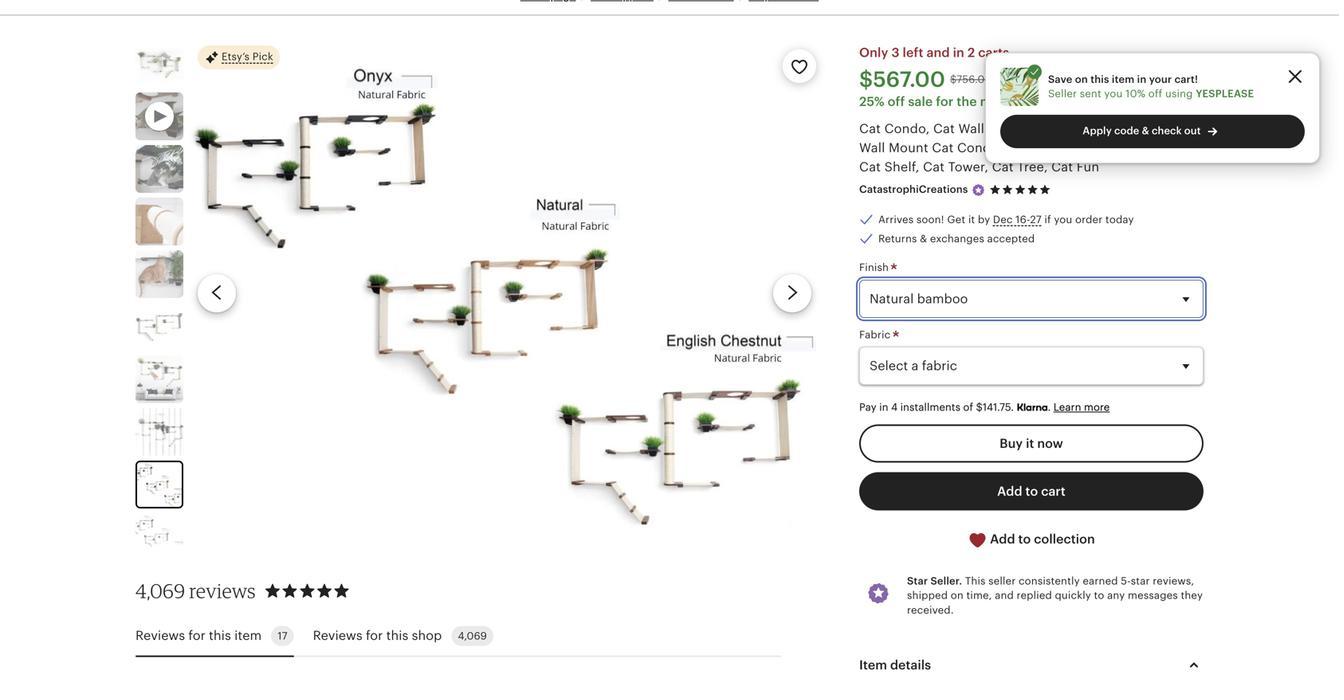 Task type: describe. For each thing, give the bounding box(es) containing it.
1 vertical spatial wall
[[860, 141, 886, 155]]

pay
[[860, 402, 877, 414]]

star
[[1131, 575, 1151, 587]]

tower,
[[949, 160, 989, 174]]

quickly
[[1055, 590, 1092, 602]]

and inside this seller consistently earned 5-star reviews, shipped on time, and replied quickly to any messages they received.
[[995, 590, 1014, 602]]

4,069 reviews
[[136, 579, 256, 603]]

etsy's pick button
[[198, 45, 280, 70]]

cat down "25% off sale for the next 8 hours"
[[934, 121, 955, 136]]

5-
[[1121, 575, 1131, 587]]

add to collection button
[[860, 520, 1204, 560]]

cat condo cat wall furniture cat scratching post wall mount image 7 image
[[136, 408, 183, 456]]

soon! get
[[917, 214, 966, 226]]

1 horizontal spatial cat condo cat wall furniture cat scratching post wall mount image 8 image
[[188, 56, 821, 530]]

returns
[[879, 233, 918, 245]]

sent
[[1080, 88, 1102, 100]]

4
[[892, 402, 898, 414]]

off inside save on this item in your cart! seller sent you 10% off using yesplease
[[1149, 88, 1163, 100]]

to for cart
[[1026, 485, 1039, 499]]

if
[[1045, 214, 1052, 226]]

installments
[[901, 402, 961, 414]]

star_seller image
[[972, 183, 986, 197]]

cat condo cat wall furniture cat scratching post wall mount image 4 image
[[136, 251, 183, 298]]

for for reviews for this shop
[[366, 629, 383, 643]]

now
[[1038, 437, 1064, 451]]

1 horizontal spatial &
[[1142, 125, 1150, 137]]

by
[[978, 214, 991, 226]]

reviews for this shop
[[313, 629, 442, 643]]

check
[[1152, 125, 1182, 137]]

star seller.
[[908, 575, 963, 587]]

8
[[1011, 94, 1019, 109]]

this
[[966, 575, 986, 587]]

10%
[[1126, 88, 1146, 100]]

out
[[1185, 125, 1201, 137]]

received.
[[908, 604, 954, 616]]

next
[[981, 94, 1008, 109]]

apply code & check out link
[[1001, 115, 1305, 148]]

learn
[[1054, 402, 1082, 414]]

buy
[[1000, 437, 1023, 451]]

learn more button
[[1054, 402, 1110, 414]]

$567.00
[[860, 68, 946, 91]]

replied
[[1017, 590, 1053, 602]]

0 horizontal spatial cat condo cat wall furniture cat scratching post wall mount image 8 image
[[137, 463, 182, 507]]

post,
[[1149, 121, 1180, 136]]

exchanges
[[931, 233, 985, 245]]

1 vertical spatial &
[[920, 233, 928, 245]]

$567.00 $756.00
[[860, 68, 993, 91]]

cat down apply code & check out
[[1132, 141, 1154, 155]]

item
[[860, 658, 888, 673]]

collection
[[1034, 532, 1095, 547]]

cat left 'fun' on the right top
[[1052, 160, 1074, 174]]

2 horizontal spatial for
[[936, 94, 954, 109]]

in for item
[[1138, 73, 1147, 85]]

reviews for reviews for this shop
[[313, 629, 363, 643]]

you inside save on this item in your cart! seller sent you 10% off using yesplease
[[1105, 88, 1123, 100]]

more
[[1085, 402, 1110, 414]]

cat condo cat wall furniture cat scratching post wall mount image 3 image
[[136, 198, 183, 246]]

pick
[[253, 51, 273, 63]]

left
[[903, 46, 924, 60]]

shop
[[412, 629, 442, 643]]

they
[[1181, 590, 1203, 602]]

your
[[1150, 73, 1173, 85]]

this seller consistently earned 5-star reviews, shipped on time, and replied quickly to any messages they received.
[[908, 575, 1203, 616]]

fabric
[[860, 329, 894, 341]]

hours
[[1022, 94, 1057, 109]]

bed,
[[1157, 141, 1185, 155]]

carts
[[979, 46, 1010, 60]]

reviews
[[189, 579, 256, 603]]

of
[[964, 402, 974, 414]]

25% off sale for the next 8 hours
[[860, 94, 1057, 109]]

to for collection
[[1019, 532, 1031, 547]]

dec
[[994, 214, 1013, 226]]

cat left apply in the right top of the page
[[1052, 121, 1074, 136]]

details
[[891, 658, 932, 673]]

catastrophicreations link
[[860, 184, 968, 196]]

consistently
[[1019, 575, 1080, 587]]

tab list containing reviews for this item
[[136, 617, 782, 657]]

modern
[[1006, 141, 1054, 155]]

only 3 left and in 2 carts
[[860, 46, 1010, 60]]

messages
[[1128, 590, 1179, 602]]

cat up catastrophicreations
[[923, 160, 945, 174]]

finish
[[860, 262, 892, 274]]

cat condo cat wall furniture cat scratching post wall mount image 2 image
[[136, 145, 183, 193]]

add to cart
[[998, 485, 1066, 499]]

in inside the pay in 4 installments of $141.75. klarna . learn more
[[880, 402, 889, 414]]

for for reviews for this item
[[189, 629, 206, 643]]

2 horizontal spatial condo,
[[1083, 141, 1129, 155]]

cat condo, cat wall furniture, cat scratching post, wall mount cat condo, modern cat condo, cat bed, cat shelf, cat tower, cat tree, cat fun
[[860, 121, 1185, 174]]

16-
[[1016, 214, 1031, 226]]

cat left shelf, on the right top
[[860, 160, 881, 174]]

order
[[1076, 214, 1103, 226]]

code
[[1115, 125, 1140, 137]]

25%
[[860, 94, 885, 109]]



Task type: locate. For each thing, give the bounding box(es) containing it.
this for save on this item in your cart! seller sent you 10% off using yesplease
[[1091, 73, 1110, 85]]

on
[[1076, 73, 1089, 85], [951, 590, 964, 602]]

item for on
[[1112, 73, 1135, 85]]

on inside this seller consistently earned 5-star reviews, shipped on time, and replied quickly to any messages they received.
[[951, 590, 964, 602]]

4,069 for 4,069 reviews
[[136, 579, 185, 603]]

item for for
[[235, 629, 262, 643]]

1 vertical spatial to
[[1019, 532, 1031, 547]]

item left 17 at the bottom left of the page
[[235, 629, 262, 643]]

1 vertical spatial in
[[1138, 73, 1147, 85]]

this
[[1091, 73, 1110, 85], [209, 629, 231, 643], [386, 629, 409, 643]]

it
[[969, 214, 976, 226], [1026, 437, 1035, 451]]

0 horizontal spatial on
[[951, 590, 964, 602]]

seller
[[989, 575, 1016, 587]]

0 vertical spatial on
[[1076, 73, 1089, 85]]

.
[[1048, 402, 1051, 414]]

0 horizontal spatial condo,
[[885, 121, 930, 136]]

cat condo cat wall furniture cat scratching post wall mount image 8 image
[[188, 56, 821, 530], [137, 463, 182, 507]]

menu bar
[[140, 0, 1199, 16]]

1 vertical spatial on
[[951, 590, 964, 602]]

etsy's pick
[[222, 51, 273, 63]]

$756.00
[[951, 73, 993, 85]]

off down the your
[[1149, 88, 1163, 100]]

$141.75.
[[977, 402, 1014, 414]]

1 horizontal spatial off
[[1149, 88, 1163, 100]]

cat condo cat wall furniture cat scratching post wall mount image 9 image
[[136, 514, 183, 562]]

4,069 for 4,069
[[458, 630, 487, 642]]

reviews,
[[1153, 575, 1195, 587]]

using
[[1166, 88, 1193, 100]]

item inside save on this item in your cart! seller sent you 10% off using yesplease
[[1112, 73, 1135, 85]]

0 horizontal spatial 4,069
[[136, 579, 185, 603]]

in
[[953, 46, 965, 60], [1138, 73, 1147, 85], [880, 402, 889, 414]]

on up sent
[[1076, 73, 1089, 85]]

2
[[968, 46, 976, 60]]

3
[[892, 46, 900, 60]]

cat
[[860, 121, 881, 136], [934, 121, 955, 136], [1052, 121, 1074, 136], [932, 141, 954, 155], [1058, 141, 1080, 155], [1132, 141, 1154, 155], [860, 160, 881, 174], [923, 160, 945, 174], [993, 160, 1014, 174], [1052, 160, 1074, 174]]

1 horizontal spatial and
[[995, 590, 1014, 602]]

1 horizontal spatial on
[[1076, 73, 1089, 85]]

0 horizontal spatial in
[[880, 402, 889, 414]]

wall down the
[[959, 121, 985, 136]]

0 vertical spatial item
[[1112, 73, 1135, 85]]

1 vertical spatial 4,069
[[458, 630, 487, 642]]

tab list
[[136, 617, 782, 657]]

mount
[[889, 141, 929, 155]]

apply code & check out
[[1083, 125, 1201, 137]]

17
[[278, 630, 288, 642]]

4,069 right shop
[[458, 630, 487, 642]]

0 vertical spatial in
[[953, 46, 965, 60]]

1 horizontal spatial condo,
[[958, 141, 1003, 155]]

and
[[927, 46, 950, 60], [995, 590, 1014, 602]]

0 horizontal spatial for
[[189, 629, 206, 643]]

0 vertical spatial add
[[998, 485, 1023, 499]]

0 horizontal spatial &
[[920, 233, 928, 245]]

0 vertical spatial and
[[927, 46, 950, 60]]

furniture,
[[988, 121, 1049, 136]]

shipped
[[908, 590, 948, 602]]

it right buy
[[1026, 437, 1035, 451]]

1 vertical spatial you
[[1054, 214, 1073, 226]]

you left 10% on the right
[[1105, 88, 1123, 100]]

fun
[[1077, 160, 1100, 174]]

for left the
[[936, 94, 954, 109]]

1 vertical spatial it
[[1026, 437, 1035, 451]]

2 vertical spatial to
[[1095, 590, 1105, 602]]

in left 4
[[880, 402, 889, 414]]

cat left tree,
[[993, 160, 1014, 174]]

cart!
[[1175, 73, 1199, 85]]

etsy's
[[222, 51, 250, 63]]

in up 10% on the right
[[1138, 73, 1147, 85]]

1 vertical spatial and
[[995, 590, 1014, 602]]

4,069 down cat condo cat wall furniture cat scratching post wall mount image 9
[[136, 579, 185, 603]]

27
[[1031, 214, 1042, 226]]

any
[[1108, 590, 1126, 602]]

returns & exchanges accepted
[[879, 233, 1035, 245]]

save on this item in your cart! seller sent you 10% off using yesplease
[[1049, 73, 1255, 100]]

you
[[1105, 88, 1123, 100], [1054, 214, 1073, 226]]

0 horizontal spatial and
[[927, 46, 950, 60]]

add to cart button
[[860, 473, 1204, 511]]

this for reviews for this item
[[209, 629, 231, 643]]

in for and
[[953, 46, 965, 60]]

it left the by
[[969, 214, 976, 226]]

for
[[936, 94, 954, 109], [189, 629, 206, 643], [366, 629, 383, 643]]

seller.
[[931, 575, 963, 587]]

1 vertical spatial add
[[991, 532, 1016, 547]]

buy it now
[[1000, 437, 1064, 451]]

0 vertical spatial &
[[1142, 125, 1150, 137]]

0 vertical spatial 4,069
[[136, 579, 185, 603]]

condo, down apply in the right top of the page
[[1083, 141, 1129, 155]]

reviews for this item
[[136, 629, 262, 643]]

1 horizontal spatial wall
[[959, 121, 985, 136]]

shelf,
[[885, 160, 920, 174]]

off down the $567.00 at the right top of page
[[888, 94, 905, 109]]

item
[[1112, 73, 1135, 85], [235, 629, 262, 643]]

the
[[957, 94, 977, 109]]

0 horizontal spatial it
[[969, 214, 976, 226]]

on inside save on this item in your cart! seller sent you 10% off using yesplease
[[1076, 73, 1089, 85]]

today
[[1106, 214, 1135, 226]]

cart
[[1042, 485, 1066, 499]]

0 vertical spatial it
[[969, 214, 976, 226]]

1 horizontal spatial reviews
[[313, 629, 363, 643]]

1 horizontal spatial item
[[1112, 73, 1135, 85]]

1 reviews from the left
[[136, 629, 185, 643]]

1 horizontal spatial this
[[386, 629, 409, 643]]

1 horizontal spatial you
[[1105, 88, 1123, 100]]

2 reviews from the left
[[313, 629, 363, 643]]

0 horizontal spatial item
[[235, 629, 262, 643]]

add for add to cart
[[998, 485, 1023, 499]]

buy it now button
[[860, 425, 1204, 463]]

tree,
[[1018, 160, 1048, 174]]

seller
[[1049, 88, 1077, 100]]

cat up tower,
[[932, 141, 954, 155]]

this inside save on this item in your cart! seller sent you 10% off using yesplease
[[1091, 73, 1110, 85]]

0 horizontal spatial off
[[888, 94, 905, 109]]

0 vertical spatial wall
[[959, 121, 985, 136]]

time,
[[967, 590, 993, 602]]

1 horizontal spatial it
[[1026, 437, 1035, 451]]

cat condo cat wall furniture cat scratching post wall mount image 1 image
[[136, 40, 183, 88]]

cat up 'fun' on the right top
[[1058, 141, 1080, 155]]

cat condo cat wall furniture cat scratching post wall mount image 5 image
[[136, 303, 183, 351]]

earned
[[1083, 575, 1119, 587]]

reviews
[[136, 629, 185, 643], [313, 629, 363, 643]]

reviews down 4,069 reviews
[[136, 629, 185, 643]]

0 horizontal spatial reviews
[[136, 629, 185, 643]]

add to collection
[[987, 532, 1095, 547]]

this for reviews for this shop
[[386, 629, 409, 643]]

condo, up tower,
[[958, 141, 1003, 155]]

condo, up the mount
[[885, 121, 930, 136]]

1 horizontal spatial for
[[366, 629, 383, 643]]

item details button
[[845, 646, 1219, 675]]

in inside save on this item in your cart! seller sent you 10% off using yesplease
[[1138, 73, 1147, 85]]

this down reviews
[[209, 629, 231, 643]]

to left cart
[[1026, 485, 1039, 499]]

1 horizontal spatial in
[[953, 46, 965, 60]]

for down 4,069 reviews
[[189, 629, 206, 643]]

for left shop
[[366, 629, 383, 643]]

off
[[1149, 88, 1163, 100], [888, 94, 905, 109]]

2 horizontal spatial in
[[1138, 73, 1147, 85]]

cat condo cat wall furniture cat scratching post wall mount image 6 image
[[136, 356, 183, 404]]

only
[[860, 46, 889, 60]]

0 horizontal spatial you
[[1054, 214, 1073, 226]]

on down seller.
[[951, 590, 964, 602]]

this left shop
[[386, 629, 409, 643]]

to left collection at the bottom right of page
[[1019, 532, 1031, 547]]

0 horizontal spatial wall
[[860, 141, 886, 155]]

& right code on the right top
[[1142, 125, 1150, 137]]

add up seller
[[991, 532, 1016, 547]]

star
[[908, 575, 928, 587]]

item up 10% on the right
[[1112, 73, 1135, 85]]

you right if
[[1054, 214, 1073, 226]]

1 horizontal spatial 4,069
[[458, 630, 487, 642]]

to down "earned"
[[1095, 590, 1105, 602]]

0 vertical spatial you
[[1105, 88, 1123, 100]]

in left 2
[[953, 46, 965, 60]]

this up sent
[[1091, 73, 1110, 85]]

1 vertical spatial item
[[235, 629, 262, 643]]

save
[[1049, 73, 1073, 85]]

and down seller
[[995, 590, 1014, 602]]

to inside this seller consistently earned 5-star reviews, shipped on time, and replied quickly to any messages they received.
[[1095, 590, 1105, 602]]

wall
[[959, 121, 985, 136], [860, 141, 886, 155]]

arrives
[[879, 214, 914, 226]]

wall up shelf, on the right top
[[860, 141, 886, 155]]

0 horizontal spatial this
[[209, 629, 231, 643]]

and right left
[[927, 46, 950, 60]]

arrives soon! get it by dec 16-27 if you order today
[[879, 214, 1135, 226]]

& right returns
[[920, 233, 928, 245]]

2 vertical spatial in
[[880, 402, 889, 414]]

2 horizontal spatial this
[[1091, 73, 1110, 85]]

apply
[[1083, 125, 1112, 137]]

sale
[[909, 94, 933, 109]]

add
[[998, 485, 1023, 499], [991, 532, 1016, 547]]

klarna
[[1017, 402, 1048, 414]]

add left cart
[[998, 485, 1023, 499]]

0 vertical spatial to
[[1026, 485, 1039, 499]]

accepted
[[988, 233, 1035, 245]]

reviews for reviews for this item
[[136, 629, 185, 643]]

scratching
[[1077, 121, 1145, 136]]

add for add to collection
[[991, 532, 1016, 547]]

cat down 25%
[[860, 121, 881, 136]]

catastrophicreations
[[860, 184, 968, 196]]

item details
[[860, 658, 932, 673]]

4,069
[[136, 579, 185, 603], [458, 630, 487, 642]]

reviews right 17 at the bottom left of the page
[[313, 629, 363, 643]]

it inside button
[[1026, 437, 1035, 451]]



Task type: vqa. For each thing, say whether or not it's contained in the screenshot.
the topmost "4,069"
yes



